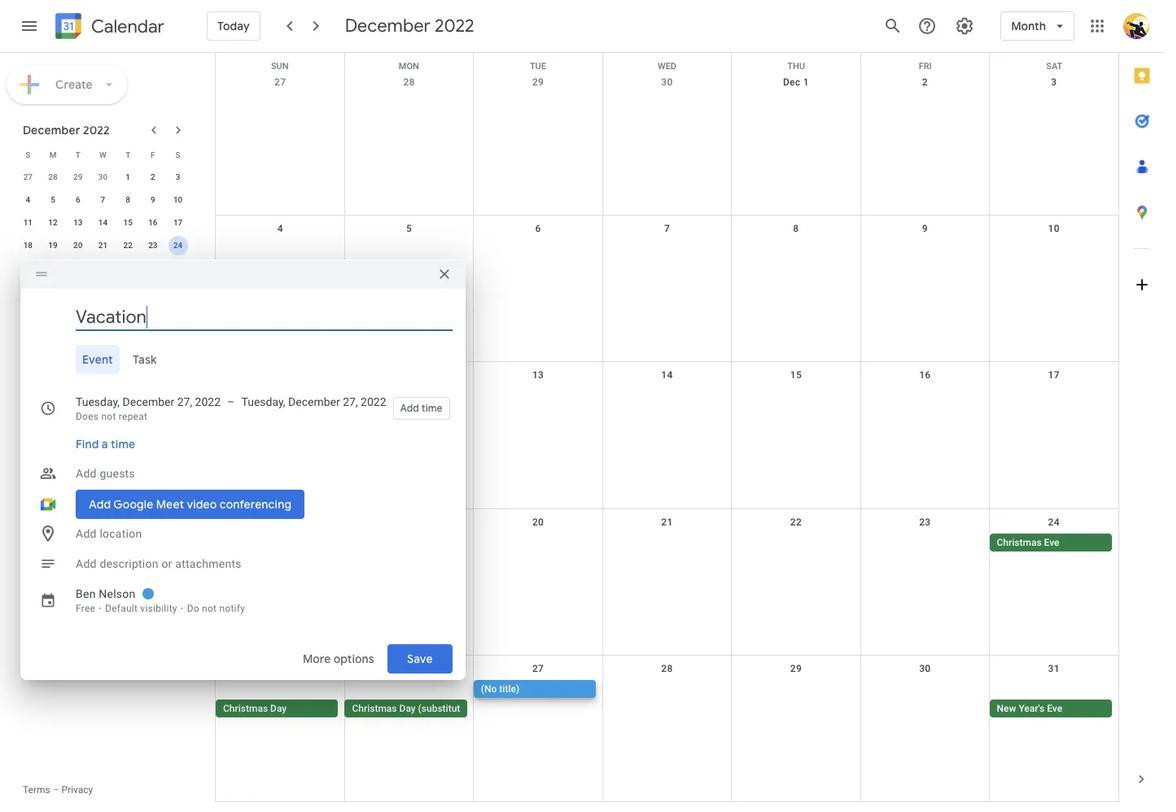 Task type: vqa. For each thing, say whether or not it's contained in the screenshot.


Task type: describe. For each thing, give the bounding box(es) containing it.
1 horizontal spatial ben
[[76, 588, 96, 601]]

january 4 element
[[93, 282, 113, 301]]

task button
[[126, 345, 163, 374]]

in
[[92, 511, 101, 524]]

16 element
[[143, 213, 163, 233]]

row containing s
[[15, 143, 190, 166]]

create button
[[7, 65, 127, 104]]

12 element
[[43, 213, 63, 233]]

19
[[48, 241, 58, 250]]

november 29 element
[[68, 168, 88, 187]]

terms – privacy
[[23, 785, 93, 796]]

1 horizontal spatial 7
[[176, 287, 180, 296]]

christmas eve
[[997, 537, 1060, 548]]

main drawer image
[[20, 16, 39, 36]]

month
[[1011, 19, 1046, 33]]

20 inside 'grid'
[[73, 241, 83, 250]]

8 for december 2022
[[126, 195, 130, 204]]

privacy link
[[61, 785, 93, 796]]

add guests
[[76, 467, 135, 480]]

27 for dec 1
[[274, 77, 286, 88]]

26 inside december 2022 'grid'
[[48, 264, 58, 273]]

find
[[76, 437, 99, 452]]

1 horizontal spatial not
[[202, 603, 217, 614]]

sat
[[1046, 61, 1063, 72]]

2 vertical spatial 1
[[26, 287, 30, 296]]

terms link
[[23, 785, 50, 796]]

(no title)
[[481, 684, 519, 695]]

eve inside button
[[1047, 703, 1063, 715]]

today
[[217, 19, 250, 33]]

6 for sun
[[535, 223, 541, 235]]

description
[[100, 557, 158, 571]]

22 element
[[118, 236, 138, 256]]

november 30 element
[[93, 168, 113, 187]]

united
[[104, 511, 137, 524]]

w
[[99, 150, 107, 159]]

support image
[[918, 16, 937, 36]]

christmas for christmas day (substitute)
[[352, 703, 397, 715]]

add time
[[400, 402, 443, 415]]

2 27, from the left
[[343, 395, 358, 409]]

thu
[[787, 61, 805, 72]]

6 for december 2022
[[76, 195, 80, 204]]

28 for dec 1
[[403, 77, 415, 88]]

find a time button
[[69, 430, 142, 459]]

9 for december 2022
[[151, 195, 155, 204]]

or
[[161, 557, 172, 571]]

create
[[55, 77, 93, 92]]

new year's eve
[[997, 703, 1063, 715]]

2 s from the left
[[175, 150, 180, 159]]

28 for 1
[[48, 173, 58, 182]]

default visibility
[[105, 603, 177, 614]]

free
[[76, 603, 95, 614]]

title)
[[499, 684, 519, 695]]

2 vertical spatial 4
[[101, 287, 105, 296]]

(no
[[481, 684, 497, 695]]

1 horizontal spatial 20
[[532, 517, 544, 528]]

november 27 element
[[18, 168, 38, 187]]

14 inside december 2022 'grid'
[[98, 218, 108, 227]]

other calendars
[[23, 481, 112, 496]]

11 element
[[18, 213, 38, 233]]

23 inside grid
[[919, 517, 931, 528]]

task
[[132, 352, 157, 367]]

calendar heading
[[88, 15, 164, 38]]

10 for sun
[[1048, 223, 1060, 235]]

23 element
[[143, 236, 163, 256]]

settings menu image
[[955, 16, 975, 36]]

tuesday, december 27, 2022 – tuesday, december 27, 2022 does not repeat
[[76, 395, 386, 422]]

16 inside grid
[[919, 370, 931, 381]]

2 horizontal spatial 29
[[790, 663, 802, 675]]

15 element
[[118, 213, 138, 233]]

terms
[[23, 785, 50, 796]]

dec
[[783, 77, 801, 88]]

other
[[23, 481, 55, 496]]

21 inside december 2022 'grid'
[[98, 241, 108, 250]]

2 tuesday, from the left
[[241, 395, 285, 409]]

0 horizontal spatial december 2022
[[23, 123, 110, 138]]

holidays
[[46, 511, 90, 524]]

christmas for christmas day
[[223, 703, 268, 715]]

29 for 1
[[73, 173, 83, 182]]

26 element
[[43, 259, 63, 278]]

2 inside "element"
[[51, 287, 55, 296]]

my calendars
[[23, 367, 96, 382]]

1 horizontal spatial tab list
[[1119, 53, 1164, 757]]

january 3 element
[[68, 282, 88, 301]]

11
[[23, 218, 33, 227]]

17 inside december 2022 'grid'
[[173, 218, 183, 227]]

a
[[102, 437, 108, 452]]

calendars for other calendars
[[58, 481, 112, 496]]

states
[[140, 511, 172, 524]]

tue
[[530, 61, 546, 72]]

ben inside my calendars 'list'
[[46, 397, 65, 410]]

to element
[[227, 394, 235, 410]]

3 for dec 1
[[1051, 77, 1057, 88]]

0 vertical spatial december 2022
[[345, 15, 474, 37]]

mon
[[399, 61, 419, 72]]

tasks
[[46, 449, 75, 462]]

7 for december 2022
[[101, 195, 105, 204]]

november 28 element
[[43, 168, 63, 187]]

23 inside "element"
[[148, 241, 158, 250]]

time inside button
[[421, 402, 443, 415]]

day for christmas day (substitute)
[[399, 703, 416, 715]]

18 element
[[18, 236, 38, 256]]

january 7 element
[[168, 282, 188, 301]]

25
[[23, 264, 33, 273]]

– inside tuesday, december 27, 2022 – tuesday, december 27, 2022 does not repeat
[[227, 395, 235, 409]]

find a time
[[76, 437, 135, 452]]

27 for 1
[[23, 173, 33, 182]]

30 element
[[143, 259, 163, 278]]

my calendars button
[[3, 361, 202, 387]]

holidays in united states
[[46, 511, 172, 524]]

(no title) button
[[474, 680, 596, 698]]

christmas day (substitute) button
[[345, 700, 469, 718]]

30 for 1
[[98, 173, 108, 182]]

fri
[[919, 61, 932, 72]]

30 for dec 1
[[661, 77, 673, 88]]

add time button
[[393, 397, 450, 420]]

27 element
[[68, 259, 88, 278]]

1 horizontal spatial 14
[[661, 370, 673, 381]]

29 for dec 1
[[532, 77, 544, 88]]

0 horizontal spatial 3
[[76, 287, 80, 296]]

christmas day button
[[216, 700, 338, 718]]

1 vertical spatial ben nelson
[[76, 588, 136, 601]]

eve inside button
[[1044, 537, 1060, 548]]

repeat
[[119, 411, 147, 422]]

today button
[[207, 7, 260, 46]]

month button
[[1001, 7, 1075, 46]]

7 for sun
[[664, 223, 670, 235]]

16 inside december 2022 'grid'
[[148, 218, 158, 227]]

24 element
[[168, 236, 188, 256]]

privacy
[[61, 785, 93, 796]]

add for add location
[[76, 527, 97, 540]]

1 s from the left
[[26, 150, 30, 159]]

24 cell
[[165, 234, 190, 257]]

my
[[23, 367, 39, 382]]



Task type: locate. For each thing, give the bounding box(es) containing it.
1 vertical spatial 15
[[790, 370, 802, 381]]

27 down the sun on the top of page
[[274, 77, 286, 88]]

10 inside 10 element
[[173, 195, 183, 204]]

0 horizontal spatial 26
[[48, 264, 58, 273]]

ben nelson up default
[[76, 588, 136, 601]]

1 horizontal spatial december 2022
[[345, 15, 474, 37]]

1 horizontal spatial 6
[[151, 287, 155, 296]]

10 for december 2022
[[173, 195, 183, 204]]

10 inside grid
[[1048, 223, 1060, 235]]

other calendars button
[[3, 475, 202, 501]]

calendar element
[[52, 10, 164, 46]]

21
[[98, 241, 108, 250], [661, 517, 673, 528]]

14
[[98, 218, 108, 227], [661, 370, 673, 381]]

tab list containing event
[[33, 345, 452, 374]]

calendars down event at the left of the page
[[42, 367, 96, 382]]

15 inside december 2022 'grid'
[[123, 218, 133, 227]]

day
[[270, 703, 287, 715], [399, 703, 416, 715]]

do
[[187, 603, 199, 614]]

calendars for my calendars
[[42, 367, 96, 382]]

2 horizontal spatial 7
[[664, 223, 670, 235]]

2 down f
[[151, 173, 155, 182]]

4 inside grid
[[277, 223, 283, 235]]

1 horizontal spatial 27
[[274, 77, 286, 88]]

ben up free
[[76, 588, 96, 601]]

1 vertical spatial 21
[[661, 517, 673, 528]]

29 inside december 2022 'grid'
[[73, 173, 83, 182]]

0 vertical spatial not
[[101, 411, 116, 422]]

1 vertical spatial december 2022
[[23, 123, 110, 138]]

15 inside grid
[[790, 370, 802, 381]]

17
[[173, 218, 183, 227], [1048, 370, 1060, 381]]

row containing 11
[[15, 212, 190, 234]]

0 vertical spatial 6
[[76, 195, 80, 204]]

add for add description or attachments
[[76, 557, 97, 571]]

nelson inside my calendars 'list'
[[68, 397, 103, 410]]

row containing sun
[[216, 53, 1119, 72]]

row group containing 27
[[15, 166, 190, 303]]

ben
[[46, 397, 65, 410], [76, 588, 96, 601]]

2 t from the left
[[125, 150, 130, 159]]

1 vertical spatial 14
[[661, 370, 673, 381]]

8 inside december 2022 'grid'
[[126, 195, 130, 204]]

2 for dec 1
[[922, 77, 928, 88]]

0 vertical spatial 10
[[173, 195, 183, 204]]

0 horizontal spatial 24
[[173, 241, 183, 250]]

10 element
[[168, 190, 188, 210]]

ben nelson
[[46, 397, 103, 410], [76, 588, 136, 601]]

None search field
[[0, 306, 202, 342]]

december
[[345, 15, 430, 37], [23, 123, 80, 138], [123, 395, 174, 409], [288, 395, 340, 409]]

27, left "add time" button on the left of the page
[[343, 395, 358, 409]]

1 horizontal spatial 2
[[151, 173, 155, 182]]

christmas day
[[223, 703, 287, 715]]

8
[[126, 195, 130, 204], [793, 223, 799, 235]]

2 inside grid
[[922, 77, 928, 88]]

year's
[[1019, 703, 1045, 715]]

tab list
[[1119, 53, 1164, 757], [33, 345, 452, 374]]

1 inside grid
[[803, 77, 809, 88]]

not inside tuesday, december 27, 2022 – tuesday, december 27, 2022 does not repeat
[[101, 411, 116, 422]]

1 vertical spatial 28
[[48, 173, 58, 182]]

event button
[[76, 345, 119, 374]]

18 down 11 'element'
[[23, 241, 33, 250]]

28 element
[[93, 259, 113, 278]]

1 vertical spatial 8
[[793, 223, 799, 235]]

1 down 25 element
[[26, 287, 30, 296]]

0 horizontal spatial tuesday,
[[76, 395, 120, 409]]

new
[[997, 703, 1016, 715]]

30 inside december 2022 'grid'
[[98, 173, 108, 182]]

december 2022 up m
[[23, 123, 110, 138]]

2 for 1
[[151, 173, 155, 182]]

21 element
[[93, 236, 113, 256]]

0 horizontal spatial 20
[[73, 241, 83, 250]]

27
[[274, 77, 286, 88], [23, 173, 33, 182], [532, 663, 544, 675]]

row containing 1
[[15, 280, 190, 303]]

9 inside grid
[[922, 223, 928, 235]]

12
[[48, 218, 58, 227]]

1 vertical spatial 4
[[277, 223, 283, 235]]

13 element
[[68, 213, 88, 233]]

add inside button
[[400, 402, 419, 415]]

1 right the dec
[[803, 77, 809, 88]]

4 for sun
[[277, 223, 283, 235]]

0 vertical spatial 29
[[532, 77, 544, 88]]

nelson up does
[[68, 397, 103, 410]]

1 horizontal spatial 18
[[274, 517, 286, 528]]

dec 1
[[783, 77, 809, 88]]

row group
[[15, 166, 190, 303]]

1 horizontal spatial 22
[[790, 517, 802, 528]]

time inside button
[[111, 437, 135, 452]]

add for add guests
[[76, 467, 97, 480]]

0 horizontal spatial day
[[270, 703, 287, 715]]

christmas day (substitute)
[[352, 703, 469, 715]]

6 inside grid
[[535, 223, 541, 235]]

not right does
[[101, 411, 116, 422]]

1 vertical spatial eve
[[1047, 703, 1063, 715]]

2 vertical spatial 30
[[919, 663, 931, 675]]

0 vertical spatial eve
[[1044, 537, 1060, 548]]

add for add time
[[400, 402, 419, 415]]

1 vertical spatial 5
[[406, 223, 412, 235]]

grid containing 27
[[215, 53, 1119, 803]]

notify
[[219, 603, 245, 614]]

0 vertical spatial 4
[[26, 195, 30, 204]]

7 inside grid
[[664, 223, 670, 235]]

0 horizontal spatial –
[[53, 785, 59, 796]]

tuesday, up does
[[76, 395, 120, 409]]

13
[[73, 218, 83, 227], [532, 370, 544, 381]]

8 for sun
[[793, 223, 799, 235]]

29 element
[[118, 259, 138, 278]]

17 element
[[168, 213, 188, 233]]

0 horizontal spatial 7
[[101, 195, 105, 204]]

s
[[26, 150, 30, 159], [175, 150, 180, 159]]

visibility
[[140, 603, 177, 614]]

1 horizontal spatial 30
[[661, 77, 673, 88]]

2 horizontal spatial 6
[[535, 223, 541, 235]]

calendar
[[91, 15, 164, 38]]

1 horizontal spatial 1
[[126, 173, 130, 182]]

1 vertical spatial 16
[[919, 370, 931, 381]]

1 27, from the left
[[177, 395, 192, 409]]

calendars
[[42, 367, 96, 382], [58, 481, 112, 496]]

4 for december 2022
[[26, 195, 30, 204]]

f
[[151, 150, 155, 159]]

december 2022 grid
[[15, 143, 190, 303]]

my calendars list
[[3, 391, 202, 469]]

0 horizontal spatial 21
[[98, 241, 108, 250]]

january 6 element
[[143, 282, 163, 301]]

1 horizontal spatial 15
[[790, 370, 802, 381]]

2 down '26' element
[[51, 287, 55, 296]]

wed
[[658, 61, 677, 72]]

0 vertical spatial 3
[[1051, 77, 1057, 88]]

m
[[49, 150, 57, 159]]

24 inside cell
[[173, 241, 183, 250]]

0 horizontal spatial 18
[[23, 241, 33, 250]]

1 horizontal spatial 23
[[919, 517, 931, 528]]

0 horizontal spatial 14
[[98, 218, 108, 227]]

2 day from the left
[[399, 703, 416, 715]]

event
[[82, 352, 113, 367]]

15
[[123, 218, 133, 227], [790, 370, 802, 381]]

1 vertical spatial 10
[[1048, 223, 1060, 235]]

christmas
[[997, 537, 1042, 548], [223, 703, 268, 715], [352, 703, 397, 715]]

(substitute)
[[418, 703, 469, 715]]

18 down add guests dropdown button
[[274, 517, 286, 528]]

row containing 13
[[216, 363, 1119, 509]]

2 down fri
[[922, 77, 928, 88]]

january 5 element
[[118, 282, 138, 301]]

1 horizontal spatial 24
[[1048, 517, 1060, 528]]

3 down "27" element
[[76, 287, 80, 296]]

1 vertical spatial 9
[[922, 223, 928, 235]]

20 element
[[68, 236, 88, 256]]

1
[[803, 77, 809, 88], [126, 173, 130, 182], [26, 287, 30, 296]]

0 horizontal spatial 27,
[[177, 395, 192, 409]]

1 horizontal spatial 26
[[403, 663, 415, 675]]

s up november 27 element
[[26, 150, 30, 159]]

january 2 element
[[43, 282, 63, 301]]

31
[[1048, 663, 1060, 675]]

calendars down add guests
[[58, 481, 112, 496]]

0 vertical spatial ben
[[46, 397, 65, 410]]

14 element
[[93, 213, 113, 233]]

– right terms link
[[53, 785, 59, 796]]

0 vertical spatial 30
[[661, 77, 673, 88]]

5 inside grid
[[406, 223, 412, 235]]

18 inside row group
[[23, 241, 33, 250]]

0 horizontal spatial 28
[[48, 173, 58, 182]]

1 right november 30 element
[[126, 173, 130, 182]]

0 vertical spatial calendars
[[42, 367, 96, 382]]

default
[[105, 603, 138, 614]]

Add title and time text field
[[76, 305, 452, 330]]

nelson
[[68, 397, 103, 410], [99, 588, 136, 601]]

1 t from the left
[[75, 150, 80, 159]]

28 inside row group
[[48, 173, 58, 182]]

10
[[173, 195, 183, 204], [1048, 223, 1060, 235]]

27 up (no title) button
[[532, 663, 544, 675]]

1 horizontal spatial 21
[[661, 517, 673, 528]]

29
[[532, 77, 544, 88], [73, 173, 83, 182], [790, 663, 802, 675]]

0 vertical spatial 28
[[403, 77, 415, 88]]

27, left to element at the left of the page
[[177, 395, 192, 409]]

31 element
[[168, 259, 188, 278]]

nelson up default
[[99, 588, 136, 601]]

add
[[400, 402, 419, 415], [76, 467, 97, 480], [76, 527, 97, 540], [76, 557, 97, 571]]

0 vertical spatial nelson
[[68, 397, 103, 410]]

december 2022
[[345, 15, 474, 37], [23, 123, 110, 138]]

1 horizontal spatial day
[[399, 703, 416, 715]]

tuesday, right to element at the left of the page
[[241, 395, 285, 409]]

2 horizontal spatial 2
[[922, 77, 928, 88]]

0 horizontal spatial ben
[[46, 397, 65, 410]]

27 left november 28 element
[[23, 173, 33, 182]]

0 horizontal spatial 22
[[123, 241, 133, 250]]

1 horizontal spatial 8
[[793, 223, 799, 235]]

1 vertical spatial 17
[[1048, 370, 1060, 381]]

26 up christmas day (substitute)
[[403, 663, 415, 675]]

sun
[[271, 61, 289, 72]]

5 for december 2022
[[51, 195, 55, 204]]

add guests button
[[69, 459, 452, 488]]

add inside dropdown button
[[76, 467, 97, 480]]

1 vertical spatial 1
[[126, 173, 130, 182]]

row containing 25
[[15, 257, 190, 280]]

3 up 10 element
[[176, 173, 180, 182]]

22 inside 'element'
[[123, 241, 133, 250]]

grid
[[215, 53, 1119, 803]]

0 horizontal spatial 30
[[98, 173, 108, 182]]

4
[[26, 195, 30, 204], [277, 223, 283, 235], [101, 287, 105, 296]]

ben nelson up does
[[46, 397, 103, 410]]

0 horizontal spatial 8
[[126, 195, 130, 204]]

5 for sun
[[406, 223, 412, 235]]

3 down sat
[[1051, 77, 1057, 88]]

18 inside grid
[[274, 517, 286, 528]]

3
[[1051, 77, 1057, 88], [176, 173, 180, 182], [76, 287, 80, 296]]

january 1 element
[[18, 282, 38, 301]]

day for christmas day
[[270, 703, 287, 715]]

1 horizontal spatial s
[[175, 150, 180, 159]]

0 vertical spatial 14
[[98, 218, 108, 227]]

27 inside december 2022 'grid'
[[23, 173, 33, 182]]

1 vertical spatial 30
[[98, 173, 108, 182]]

17 inside grid
[[1048, 370, 1060, 381]]

1 vertical spatial –
[[53, 785, 59, 796]]

attachments
[[175, 557, 242, 571]]

0 horizontal spatial t
[[75, 150, 80, 159]]

13 inside december 2022 'grid'
[[73, 218, 83, 227]]

christmas for christmas eve
[[997, 537, 1042, 548]]

row containing 26
[[216, 656, 1119, 803]]

not right do
[[202, 603, 217, 614]]

3 for 1
[[176, 173, 180, 182]]

0 vertical spatial 16
[[148, 218, 158, 227]]

1 horizontal spatial 27,
[[343, 395, 358, 409]]

1 day from the left
[[270, 703, 287, 715]]

1 vertical spatial nelson
[[99, 588, 136, 601]]

t up november 29 element
[[75, 150, 80, 159]]

add location
[[76, 527, 142, 540]]

0 horizontal spatial s
[[26, 150, 30, 159]]

t
[[75, 150, 80, 159], [125, 150, 130, 159]]

26 inside grid
[[403, 663, 415, 675]]

0 horizontal spatial 1
[[26, 287, 30, 296]]

0 vertical spatial 18
[[23, 241, 33, 250]]

9 inside december 2022 'grid'
[[151, 195, 155, 204]]

26
[[48, 264, 58, 273], [403, 663, 415, 675]]

0 vertical spatial 2
[[922, 77, 928, 88]]

new year's eve button
[[990, 700, 1112, 718]]

24 up "christmas eve" button
[[1048, 517, 1060, 528]]

13 inside grid
[[532, 370, 544, 381]]

ben nelson inside my calendars 'list'
[[46, 397, 103, 410]]

cell
[[345, 534, 474, 553], [474, 534, 603, 553], [603, 534, 732, 553], [861, 534, 990, 553], [603, 680, 732, 719], [861, 680, 990, 719]]

27,
[[177, 395, 192, 409], [343, 395, 358, 409]]

do not notify
[[187, 603, 245, 614]]

1 horizontal spatial 9
[[922, 223, 928, 235]]

birthdays
[[46, 423, 93, 436]]

2
[[922, 77, 928, 88], [151, 173, 155, 182], [51, 287, 55, 296]]

add description or attachments
[[76, 557, 242, 571]]

1 horizontal spatial t
[[125, 150, 130, 159]]

0 vertical spatial 21
[[98, 241, 108, 250]]

– up add guests dropdown button
[[227, 395, 235, 409]]

december 2022 up mon
[[345, 15, 474, 37]]

24
[[173, 241, 183, 250], [1048, 517, 1060, 528]]

1 horizontal spatial 10
[[1048, 223, 1060, 235]]

location
[[100, 527, 142, 540]]

1 tuesday, from the left
[[76, 395, 120, 409]]

0 horizontal spatial 16
[[148, 218, 158, 227]]

2 vertical spatial 7
[[176, 287, 180, 296]]

2 vertical spatial 6
[[151, 287, 155, 296]]

9 for sun
[[922, 223, 928, 235]]

christmas eve button
[[990, 534, 1112, 552]]

2 vertical spatial 2
[[51, 287, 55, 296]]

ben down my calendars
[[46, 397, 65, 410]]

19 element
[[43, 236, 63, 256]]

0 horizontal spatial 17
[[173, 218, 183, 227]]

row
[[216, 53, 1119, 72], [216, 69, 1119, 216], [15, 143, 190, 166], [15, 166, 190, 189], [15, 189, 190, 212], [15, 212, 190, 234], [216, 216, 1119, 363], [15, 234, 190, 257], [15, 257, 190, 280], [15, 280, 190, 303], [216, 363, 1119, 509], [216, 509, 1119, 656], [216, 656, 1119, 803]]

24 down 17 element
[[173, 241, 183, 250]]

2 vertical spatial 5
[[126, 287, 130, 296]]

0 horizontal spatial 23
[[148, 241, 158, 250]]

1 vertical spatial 2
[[151, 173, 155, 182]]

9
[[151, 195, 155, 204], [922, 223, 928, 235]]

time
[[421, 402, 443, 415], [111, 437, 135, 452]]

does
[[76, 411, 99, 422]]

20
[[73, 241, 83, 250], [532, 517, 544, 528]]

guests
[[100, 467, 135, 480]]

26 down 19 element
[[48, 264, 58, 273]]

1 horizontal spatial 4
[[101, 287, 105, 296]]

0 horizontal spatial 27
[[23, 173, 33, 182]]

0 vertical spatial 24
[[173, 241, 183, 250]]

tuesday,
[[76, 395, 120, 409], [241, 395, 285, 409]]

23
[[148, 241, 158, 250], [919, 517, 931, 528]]

25 element
[[18, 259, 38, 278]]

2 vertical spatial 27
[[532, 663, 544, 675]]

t left f
[[125, 150, 130, 159]]

24 inside grid
[[1048, 517, 1060, 528]]

28
[[403, 77, 415, 88], [48, 173, 58, 182], [661, 663, 673, 675]]

1 horizontal spatial 5
[[126, 287, 130, 296]]

0 horizontal spatial 4
[[26, 195, 30, 204]]

1 vertical spatial 6
[[535, 223, 541, 235]]

s right f
[[175, 150, 180, 159]]

28 inside row
[[661, 663, 673, 675]]

1 horizontal spatial christmas
[[352, 703, 397, 715]]

1 horizontal spatial –
[[227, 395, 235, 409]]



